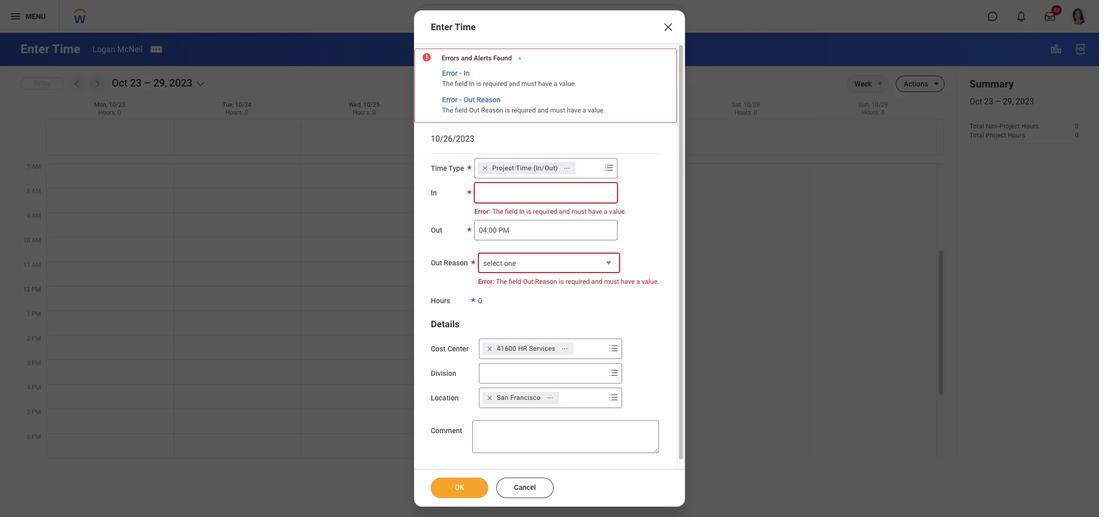 Task type: vqa. For each thing, say whether or not it's contained in the screenshot.
prompts icon associated with Time Type
yes



Task type: describe. For each thing, give the bounding box(es) containing it.
related actions image for cost center
[[561, 346, 568, 353]]

required down in text field
[[533, 208, 557, 215]]

mcneil
[[117, 44, 143, 54]]

10/25
[[363, 101, 380, 108]]

field down in text field
[[505, 208, 518, 215]]

10/23
[[109, 101, 125, 108]]

1 hours: from the left
[[98, 109, 116, 116]]

error for error - out reason
[[442, 96, 458, 104]]

errors
[[442, 54, 460, 62]]

enter time inside enter time link
[[436, 190, 468, 198]]

in down errors and alerts found
[[464, 69, 470, 77]]

in up 'error - out reason' link
[[469, 80, 475, 88]]

comment
[[431, 427, 462, 435]]

view printable version (pdf) image
[[1075, 43, 1087, 55]]

1 horizontal spatial –
[[996, 97, 1001, 106]]

sun,
[[859, 101, 870, 108]]

wed, 10/25
[[349, 101, 380, 108]]

have inside the error - in the field in is required and must have a value.
[[538, 80, 552, 88]]

cost center
[[431, 345, 469, 353]]

is inside the error - in the field in is required and must have a value.
[[476, 80, 481, 88]]

and down select one dropdown button
[[592, 278, 603, 286]]

field down one
[[509, 278, 521, 286]]

actions button
[[896, 76, 928, 92]]

in down time type
[[431, 189, 437, 197]]

4
[[27, 384, 30, 392]]

time up errors and alerts found
[[455, 21, 476, 32]]

san francisco
[[497, 394, 541, 402]]

field inside the error - in the field in is required and must have a value.
[[455, 80, 468, 88]]

reason down select one dropdown button
[[535, 278, 557, 286]]

5
[[27, 409, 30, 416]]

Division field
[[480, 365, 605, 383]]

9 am
[[27, 212, 41, 220]]

logan mcneil link
[[93, 44, 143, 54]]

logan
[[93, 44, 115, 54]]

hr
[[518, 345, 527, 353]]

today button
[[20, 77, 64, 89]]

caret up image
[[517, 55, 524, 62]]

pm for 6 pm
[[32, 433, 41, 441]]

chevron down image
[[196, 79, 206, 89]]

thu, 10/26
[[477, 101, 506, 108]]

10 am
[[23, 237, 41, 244]]

10/28
[[744, 101, 760, 108]]

41600 hr services
[[497, 345, 556, 353]]

the down select one
[[496, 278, 507, 286]]

0 vertical spatial oct 23 – 29, 2023
[[112, 77, 192, 89]]

hours inside "dialog"
[[431, 297, 450, 305]]

am for 8 am
[[32, 188, 41, 195]]

10/26/2023
[[431, 134, 474, 144]]

view related information image
[[1050, 43, 1062, 55]]

error - in link
[[442, 69, 470, 78]]

san francisco, press delete to clear value. option
[[483, 392, 559, 405]]

prompts image for cost center
[[607, 343, 620, 355]]

2 hours: 0 from the left
[[225, 109, 248, 116]]

7 am
[[27, 163, 41, 170]]

1 hours: 0 from the left
[[98, 109, 121, 116]]

search image
[[424, 10, 436, 23]]

is down in text field
[[526, 208, 531, 215]]

total non-project hours
[[970, 123, 1039, 130]]

actions
[[904, 80, 928, 88]]

4 hours: 0 from the left
[[480, 109, 503, 116]]

wed,
[[349, 101, 362, 108]]

error - out reason link
[[442, 96, 501, 105]]

error: the field out reason is required and must have a value.
[[478, 278, 659, 286]]

8 am
[[27, 188, 41, 195]]

- for in
[[460, 69, 462, 77]]

total for total project hours
[[970, 132, 984, 139]]

3 hours: from the left
[[353, 109, 371, 116]]

12 pm
[[23, 286, 41, 293]]

1 horizontal spatial oct 23 – 29, 2023
[[970, 97, 1034, 106]]

chevron right image
[[92, 79, 102, 89]]

logan mcneil
[[93, 44, 143, 54]]

sun, 10/29
[[859, 101, 888, 108]]

6 pm
[[27, 433, 41, 441]]

12
[[23, 286, 30, 293]]

and inside the error - in the field in is required and must have a value.
[[509, 80, 520, 88]]

x small image
[[485, 344, 495, 354]]

chevron left image
[[72, 79, 82, 89]]

total project hours
[[970, 132, 1026, 139]]

reason down 'error - out reason' link
[[481, 106, 503, 114]]

week button
[[847, 76, 872, 92]]

9
[[27, 212, 30, 220]]

2 vertical spatial enter
[[436, 190, 451, 198]]

services
[[529, 345, 556, 353]]

cancel
[[514, 484, 536, 492]]

7
[[27, 163, 30, 170]]

x small image for location
[[485, 393, 495, 404]]

3 pm
[[27, 360, 41, 367]]

3 hours: 0 from the left
[[353, 109, 376, 116]]

san francisco element
[[497, 394, 541, 403]]

2 hours: from the left
[[225, 109, 243, 116]]

field inside error - out reason the field out reason is required and must have a value.
[[455, 106, 468, 114]]

a inside the error - in the field in is required and must have a value.
[[554, 80, 558, 88]]

project time (in/out)
[[492, 164, 558, 172]]

4 pm
[[27, 384, 41, 392]]

enter time main content
[[0, 33, 1099, 483]]

details
[[431, 319, 460, 330]]

11
[[23, 262, 30, 269]]

out reason
[[431, 259, 468, 267]]

x small image for time type
[[480, 163, 490, 173]]

must inside error - out reason the field out reason is required and must have a value.
[[550, 106, 565, 114]]

found
[[493, 54, 512, 62]]

1 horizontal spatial oct
[[970, 97, 982, 106]]

ok
[[455, 484, 464, 492]]

value. inside the error - in the field in is required and must have a value.
[[559, 80, 577, 88]]

cancel button
[[496, 478, 554, 498]]

required inside the error - in the field in is required and must have a value.
[[483, 80, 507, 88]]

profile logan mcneil element
[[1064, 5, 1093, 28]]

pm for 12 pm
[[32, 286, 41, 293]]

error - out reason the field out reason is required and must have a value.
[[442, 96, 605, 114]]

1 vertical spatial hours
[[1008, 132, 1026, 139]]

In text field
[[474, 183, 618, 203]]

non-
[[986, 123, 1000, 130]]

10/26
[[490, 101, 506, 108]]

summary
[[970, 78, 1014, 90]]

type
[[449, 164, 464, 172]]

error - in the field in is required and must have a value.
[[442, 69, 577, 88]]

prompts image for time type
[[603, 162, 615, 174]]

inbox large image
[[1045, 11, 1055, 21]]

6
[[27, 433, 30, 441]]

hours element
[[478, 291, 482, 306]]

11 am
[[23, 262, 41, 269]]

is down select one dropdown button
[[559, 278, 564, 286]]

pm for 3 pm
[[32, 360, 41, 367]]

sat,
[[732, 101, 742, 108]]

time type
[[431, 164, 464, 172]]

mon, 10/23
[[94, 101, 125, 108]]



Task type: locate. For each thing, give the bounding box(es) containing it.
the down project time (in/out) element on the top of page
[[492, 208, 503, 215]]

hours up "details"
[[431, 297, 450, 305]]

0 vertical spatial enter
[[431, 21, 453, 32]]

error: the field in is required and must have a value.
[[474, 208, 627, 215]]

pm for 1 pm
[[32, 311, 41, 318]]

1 prompts image from the top
[[607, 343, 620, 355]]

oct up 10/23
[[112, 77, 128, 89]]

1 vertical spatial oct 23 – 29, 2023
[[970, 97, 1034, 106]]

mon,
[[94, 101, 108, 108]]

prompts image
[[607, 343, 620, 355], [607, 367, 620, 379]]

2023 left chevron down image
[[169, 77, 192, 89]]

required
[[483, 80, 507, 88], [512, 106, 536, 114], [533, 208, 557, 215], [566, 278, 590, 286]]

1
[[27, 311, 30, 318]]

pm for 2 pm
[[32, 335, 41, 342]]

1 vertical spatial error:
[[478, 278, 494, 286]]

pm right the 5
[[32, 409, 41, 416]]

a
[[554, 80, 558, 88], [583, 106, 586, 114], [604, 208, 608, 215], [637, 278, 640, 286]]

x image
[[662, 21, 675, 33]]

41600 hr services element
[[497, 345, 556, 354]]

the down 'error - out reason' link
[[442, 106, 453, 114]]

pm right 12
[[32, 286, 41, 293]]

exclamation image
[[423, 54, 430, 61]]

x small image right type
[[480, 163, 490, 173]]

am for 11 am
[[32, 262, 41, 269]]

Comment text field
[[473, 421, 659, 454]]

am right 8
[[32, 188, 41, 195]]

hours: down sun, 10/29
[[862, 109, 880, 116]]

hours: 0 down sat, 10/28 at top right
[[735, 109, 758, 116]]

1 vertical spatial prompts image
[[607, 367, 620, 379]]

0 vertical spatial -
[[460, 69, 462, 77]]

pm for 5 pm
[[32, 409, 41, 416]]

am right 10 in the left top of the page
[[32, 237, 41, 244]]

10/24
[[235, 101, 252, 108]]

1 vertical spatial x small image
[[485, 393, 495, 404]]

today
[[33, 79, 51, 87]]

and inside error - out reason the field out reason is required and must have a value.
[[538, 106, 549, 114]]

0
[[118, 109, 121, 116], [245, 109, 248, 116], [372, 109, 376, 116], [500, 109, 503, 116], [754, 109, 758, 116], [881, 109, 885, 116], [1075, 123, 1079, 130], [1075, 132, 1079, 139], [478, 297, 482, 305]]

5 hours: from the left
[[735, 109, 753, 116]]

hours: down thu, 10/26
[[480, 109, 498, 116]]

francisco
[[510, 394, 541, 402]]

2
[[27, 335, 30, 342]]

am for 7 am
[[32, 163, 41, 170]]

enter time down time type
[[436, 190, 468, 198]]

41600
[[497, 345, 516, 353]]

out
[[464, 96, 475, 104], [469, 106, 480, 114], [431, 226, 442, 235], [431, 259, 442, 267], [523, 278, 534, 286]]

0 vertical spatial 29,
[[153, 77, 167, 89]]

1 vertical spatial enter
[[20, 42, 50, 56]]

1 vertical spatial prompts image
[[607, 392, 620, 404]]

the inside the error - in the field in is required and must have a value.
[[442, 80, 453, 88]]

error down errors on the top left of page
[[442, 69, 458, 77]]

0 vertical spatial total
[[970, 123, 984, 130]]

x small image inside san francisco, press delete to clear value. option
[[485, 393, 495, 404]]

select one button
[[478, 253, 620, 274]]

- down errors on the top left of page
[[460, 69, 462, 77]]

8
[[27, 188, 30, 195]]

0 horizontal spatial 29,
[[153, 77, 167, 89]]

1 am from the top
[[32, 163, 41, 170]]

1 vertical spatial total
[[970, 132, 984, 139]]

0 vertical spatial prompts image
[[603, 162, 615, 174]]

1 pm
[[27, 311, 41, 318]]

am for 10 am
[[32, 237, 41, 244]]

6 hours: 0 from the left
[[862, 109, 885, 116]]

oct down the summary at the top
[[970, 97, 982, 106]]

project time (in/out) element
[[492, 164, 558, 173]]

pm right 3
[[32, 360, 41, 367]]

total left non-
[[970, 123, 984, 130]]

1 horizontal spatial 29,
[[1003, 97, 1014, 106]]

is right thu,
[[505, 106, 510, 114]]

and up error - out reason the field out reason is required and must have a value.
[[509, 80, 520, 88]]

am right 11
[[32, 262, 41, 269]]

0 vertical spatial error:
[[474, 208, 491, 215]]

1 vertical spatial enter time
[[20, 42, 80, 56]]

2 vertical spatial hours
[[431, 297, 450, 305]]

1 error from the top
[[442, 69, 458, 77]]

1 vertical spatial project
[[986, 132, 1007, 139]]

value.
[[559, 80, 577, 88], [588, 106, 605, 114], [609, 208, 627, 215], [642, 278, 659, 286]]

a inside error - out reason the field out reason is required and must have a value.
[[583, 106, 586, 114]]

1 pm from the top
[[32, 286, 41, 293]]

0 vertical spatial prompts image
[[607, 343, 620, 355]]

0 vertical spatial x small image
[[480, 163, 490, 173]]

one
[[504, 260, 516, 268]]

4 hours: from the left
[[480, 109, 498, 116]]

the inside error - out reason the field out reason is required and must have a value.
[[442, 106, 453, 114]]

23 down mcneil
[[130, 77, 142, 89]]

0 vertical spatial error
[[442, 69, 458, 77]]

project inside project time (in/out) element
[[492, 164, 514, 172]]

hours: down tue, 10/24
[[225, 109, 243, 116]]

23
[[130, 77, 142, 89], [984, 97, 994, 106]]

notifications large image
[[1016, 11, 1027, 21]]

1 vertical spatial -
[[460, 96, 462, 104]]

enter time
[[431, 21, 476, 32], [20, 42, 80, 56], [436, 190, 468, 198]]

required right 10/26
[[512, 106, 536, 114]]

enter inside "dialog"
[[431, 21, 453, 32]]

details group
[[431, 319, 661, 454]]

pm
[[32, 286, 41, 293], [32, 311, 41, 318], [32, 335, 41, 342], [32, 360, 41, 367], [32, 384, 41, 392], [32, 409, 41, 416], [32, 433, 41, 441]]

0 vertical spatial –
[[144, 77, 151, 89]]

error inside error - out reason the field out reason is required and must have a value.
[[442, 96, 458, 104]]

0 vertical spatial oct
[[112, 77, 128, 89]]

oct 23 – 29, 2023 down the summary at the top
[[970, 97, 1034, 106]]

select one
[[483, 260, 516, 268]]

5 pm from the top
[[32, 384, 41, 392]]

related actions image
[[546, 395, 554, 402]]

alerts
[[474, 54, 492, 62]]

and
[[461, 54, 472, 62], [509, 80, 520, 88], [538, 106, 549, 114], [559, 208, 570, 215], [592, 278, 603, 286]]

in
[[464, 69, 470, 77], [469, 80, 475, 88], [431, 189, 437, 197], [519, 208, 525, 215]]

project up enter time link
[[492, 164, 514, 172]]

10/29
[[872, 101, 888, 108]]

5 am from the top
[[32, 262, 41, 269]]

and right 10/26
[[538, 106, 549, 114]]

(in/out)
[[533, 164, 558, 172]]

hours up total project hours
[[1022, 123, 1039, 130]]

1 total from the top
[[970, 123, 984, 130]]

error: for out reason
[[478, 278, 494, 286]]

1 vertical spatial 23
[[984, 97, 994, 106]]

29, left chevron down image
[[153, 77, 167, 89]]

1 - from the top
[[460, 69, 462, 77]]

is
[[476, 80, 481, 88], [505, 106, 510, 114], [526, 208, 531, 215], [559, 278, 564, 286]]

enter time up errors on the top left of page
[[431, 21, 476, 32]]

enter up errors on the top left of page
[[431, 21, 453, 32]]

1 vertical spatial oct
[[970, 97, 982, 106]]

project time (in/out), press delete to clear value. option
[[478, 162, 576, 174]]

am for 9 am
[[32, 212, 41, 220]]

enter time up today
[[20, 42, 80, 56]]

6 hours: from the left
[[862, 109, 880, 116]]

hours: down wed, 10/25
[[353, 109, 371, 116]]

pm right 2
[[32, 335, 41, 342]]

hours: 0 down sun, 10/29
[[862, 109, 885, 116]]

4 am from the top
[[32, 237, 41, 244]]

is inside error - out reason the field out reason is required and must have a value.
[[505, 106, 510, 114]]

0 horizontal spatial oct 23 – 29, 2023
[[112, 77, 192, 89]]

1 horizontal spatial 2023
[[1016, 97, 1034, 106]]

pm right 4
[[32, 384, 41, 392]]

location
[[431, 394, 459, 402]]

prompts image for location
[[607, 392, 620, 404]]

- inside error - out reason the field out reason is required and must have a value.
[[460, 96, 462, 104]]

is up 'error - out reason' link
[[476, 80, 481, 88]]

related actions image right the (in/out)
[[564, 165, 571, 172]]

2023 up total non-project hours
[[1016, 97, 1034, 106]]

hours: 0 down wed, 10/25
[[353, 109, 376, 116]]

time left the (in/out)
[[516, 164, 532, 172]]

7 pm from the top
[[32, 433, 41, 441]]

hours: 0
[[98, 109, 121, 116], [225, 109, 248, 116], [353, 109, 376, 116], [480, 109, 503, 116], [735, 109, 758, 116], [862, 109, 885, 116]]

reason left select
[[444, 259, 468, 267]]

3
[[27, 360, 30, 367]]

error
[[442, 69, 458, 77], [442, 96, 458, 104]]

41600 hr services, press delete to clear value. option
[[483, 343, 574, 355]]

1 horizontal spatial 23
[[984, 97, 994, 106]]

2 vertical spatial project
[[492, 164, 514, 172]]

hours down total non-project hours
[[1008, 132, 1026, 139]]

0 vertical spatial related actions image
[[564, 165, 571, 172]]

1 vertical spatial 2023
[[1016, 97, 1034, 106]]

am right 9
[[32, 212, 41, 220]]

0 horizontal spatial 23
[[130, 77, 142, 89]]

3 am from the top
[[32, 212, 41, 220]]

details button
[[431, 319, 460, 330]]

and left the 'alerts'
[[461, 54, 472, 62]]

0 vertical spatial 2023
[[169, 77, 192, 89]]

hours: down mon, 10/23
[[98, 109, 116, 116]]

pm for 4 pm
[[32, 384, 41, 392]]

2 error from the top
[[442, 96, 458, 104]]

hours: 0 down tue, 10/24
[[225, 109, 248, 116]]

time up the chevron left icon
[[52, 42, 80, 56]]

and down in text field
[[559, 208, 570, 215]]

project
[[1000, 123, 1020, 130], [986, 132, 1007, 139], [492, 164, 514, 172]]

- left thu,
[[460, 96, 462, 104]]

error: for in
[[474, 208, 491, 215]]

2 pm from the top
[[32, 311, 41, 318]]

0 horizontal spatial –
[[144, 77, 151, 89]]

related actions image right the services
[[561, 346, 568, 353]]

hours: down sat, 10/28 at top right
[[735, 109, 753, 116]]

the
[[442, 80, 453, 88], [442, 106, 453, 114], [492, 208, 503, 215], [496, 278, 507, 286]]

errors and alerts found
[[442, 54, 512, 62]]

23 down the summary at the top
[[984, 97, 994, 106]]

prompts image for division
[[607, 367, 620, 379]]

2 am from the top
[[32, 188, 41, 195]]

thu,
[[477, 101, 488, 108]]

project up total project hours
[[1000, 123, 1020, 130]]

2 total from the top
[[970, 132, 984, 139]]

- for out
[[460, 96, 462, 104]]

project down non-
[[986, 132, 1007, 139]]

related actions image
[[564, 165, 571, 172], [561, 346, 568, 353]]

value. inside error - out reason the field out reason is required and must have a value.
[[588, 106, 605, 114]]

2 pm
[[27, 335, 41, 342]]

- inside the error - in the field in is required and must have a value.
[[460, 69, 462, 77]]

0 vertical spatial 23
[[130, 77, 142, 89]]

must
[[522, 80, 537, 88], [550, 106, 565, 114], [572, 208, 587, 215], [604, 278, 619, 286]]

4 pm from the top
[[32, 360, 41, 367]]

hours: 0 down mon, 10/23
[[98, 109, 121, 116]]

2 - from the top
[[460, 96, 462, 104]]

san
[[497, 394, 509, 402]]

field down 'error - out reason' link
[[455, 106, 468, 114]]

1 vertical spatial related actions image
[[561, 346, 568, 353]]

hours: 0 down thu, 10/26
[[480, 109, 503, 116]]

29, down the summary at the top
[[1003, 97, 1014, 106]]

x small image left "san"
[[485, 393, 495, 404]]

prompts image
[[603, 162, 615, 174], [607, 392, 620, 404]]

week
[[855, 80, 872, 88]]

the down error - in link on the top of the page
[[442, 80, 453, 88]]

error down error - in link on the top of the page
[[442, 96, 458, 104]]

5 pm
[[27, 409, 41, 416]]

oct 23 – 29, 2023
[[112, 77, 192, 89], [970, 97, 1034, 106]]

Out text field
[[474, 220, 618, 241]]

time inside option
[[516, 164, 532, 172]]

0 vertical spatial project
[[1000, 123, 1020, 130]]

enter time inside "dialog"
[[431, 21, 476, 32]]

error:
[[474, 208, 491, 215], [478, 278, 494, 286]]

must inside the error - in the field in is required and must have a value.
[[522, 80, 537, 88]]

x small image
[[480, 163, 490, 173], [485, 393, 495, 404]]

10
[[23, 237, 30, 244]]

6 pm from the top
[[32, 409, 41, 416]]

related actions image for time type
[[564, 165, 571, 172]]

field down error - in link on the top of the page
[[455, 80, 468, 88]]

have inside error - out reason the field out reason is required and must have a value.
[[567, 106, 581, 114]]

related actions image inside 41600 hr services, press delete to clear value. option
[[561, 346, 568, 353]]

enter time link
[[428, 188, 555, 212]]

2 prompts image from the top
[[607, 367, 620, 379]]

ok button
[[431, 478, 488, 498]]

required up 10/26
[[483, 80, 507, 88]]

error inside the error - in the field in is required and must have a value.
[[442, 69, 458, 77]]

time down type
[[453, 190, 468, 198]]

3 pm from the top
[[32, 335, 41, 342]]

pm right '1'
[[32, 311, 41, 318]]

0 vertical spatial enter time
[[431, 21, 476, 32]]

29,
[[153, 77, 167, 89], [1003, 97, 1014, 106]]

am right 7 at left top
[[32, 163, 41, 170]]

enter down time type
[[436, 190, 451, 198]]

x small image inside project time (in/out), press delete to clear value. option
[[480, 163, 490, 173]]

required down select one dropdown button
[[566, 278, 590, 286]]

5 hours: 0 from the left
[[735, 109, 758, 116]]

0 horizontal spatial 2023
[[169, 77, 192, 89]]

in down in text field
[[519, 208, 525, 215]]

required inside error - out reason the field out reason is required and must have a value.
[[512, 106, 536, 114]]

0 vertical spatial hours
[[1022, 123, 1039, 130]]

total
[[970, 123, 984, 130], [970, 132, 984, 139]]

total for total non-project hours
[[970, 123, 984, 130]]

1 vertical spatial 29,
[[1003, 97, 1014, 106]]

tue,
[[222, 101, 234, 108]]

enter up today
[[20, 42, 50, 56]]

pm right 6
[[32, 433, 41, 441]]

2023
[[169, 77, 192, 89], [1016, 97, 1034, 106]]

reason down the error - in the field in is required and must have a value.
[[477, 96, 501, 104]]

oct 23 – 29, 2023 down mcneil
[[112, 77, 192, 89]]

time left type
[[431, 164, 447, 172]]

division
[[431, 370, 456, 378]]

1 vertical spatial error
[[442, 96, 458, 104]]

dialog
[[414, 10, 685, 507]]

0 horizontal spatial oct
[[112, 77, 128, 89]]

select
[[483, 260, 502, 268]]

total down total non-project hours
[[970, 132, 984, 139]]

1 vertical spatial –
[[996, 97, 1001, 106]]

center
[[448, 345, 469, 353]]

sat, 10/28
[[732, 101, 760, 108]]

tue, 10/24
[[222, 101, 252, 108]]

cost
[[431, 345, 446, 353]]

error for error - in
[[442, 69, 458, 77]]

2 vertical spatial enter time
[[436, 190, 468, 198]]

dialog containing enter time
[[414, 10, 685, 507]]



